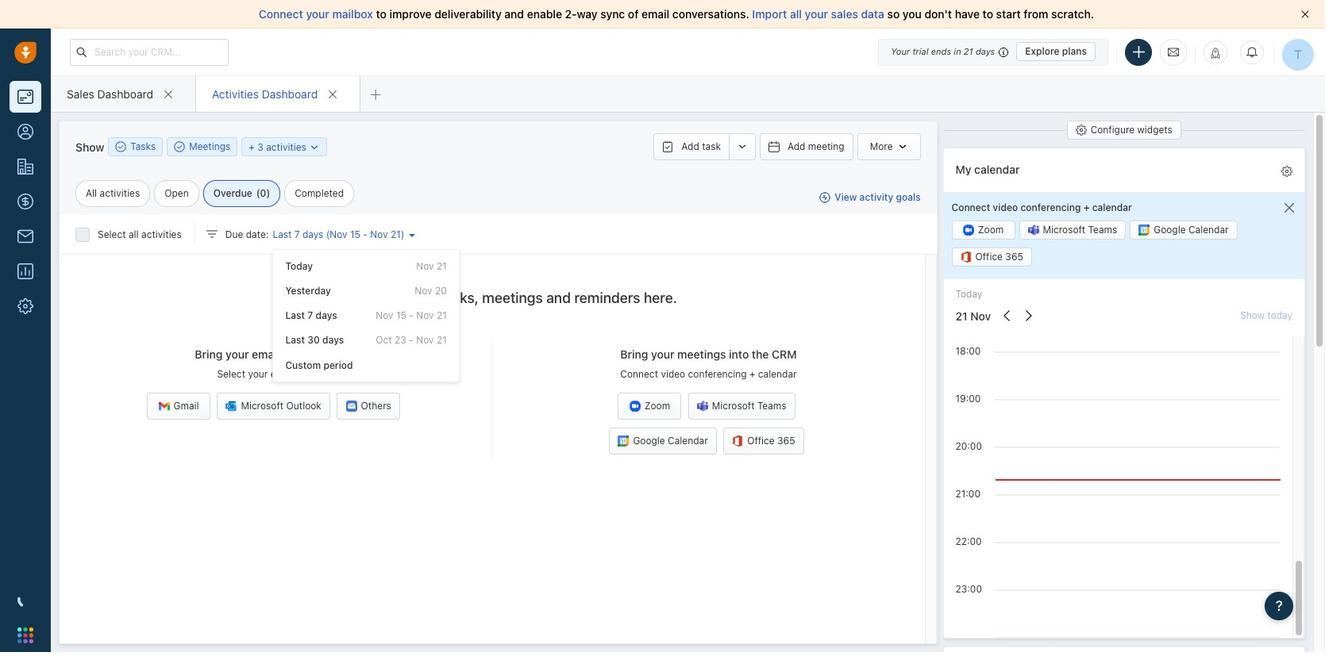 Task type: locate. For each thing, give the bounding box(es) containing it.
teams down bring your meetings into the crm connect video conferencing + calendar
[[757, 400, 787, 412]]

microsoft down bring your meetings into the crm connect video conferencing + calendar
[[712, 400, 755, 412]]

freshworks switcher image
[[17, 628, 33, 644]]

365 for leftmost microsoft teams button
[[777, 435, 795, 447]]

1 vertical spatial 365
[[777, 435, 795, 447]]

custom period
[[285, 359, 353, 371]]

start
[[996, 7, 1021, 21]]

emails
[[252, 348, 286, 362]]

your left mailbox
[[306, 7, 329, 21]]

( right "overdue"
[[256, 187, 260, 199]]

open
[[165, 187, 189, 199]]

2 vertical spatial activities
[[141, 229, 182, 241]]

your
[[891, 46, 910, 56]]

1 vertical spatial select
[[217, 369, 245, 380]]

+ inside + 3 activities link
[[249, 141, 255, 153]]

0 horizontal spatial (
[[256, 187, 260, 199]]

1 horizontal spatial bring
[[620, 348, 648, 362]]

1 horizontal spatial connect
[[620, 369, 658, 380]]

your for bring your meetings into the crm connect video conferencing + calendar
[[651, 348, 675, 362]]

email right of on the top left of page
[[642, 7, 670, 21]]

widgets
[[1137, 124, 1173, 136]]

0 horizontal spatial dashboard
[[97, 87, 153, 100]]

office 365
[[975, 251, 1023, 263], [747, 435, 795, 447]]

1 vertical spatial today
[[956, 289, 982, 300]]

15
[[350, 229, 360, 241], [396, 310, 406, 322]]

0 horizontal spatial zoom
[[645, 400, 670, 412]]

1 horizontal spatial zoom
[[978, 224, 1004, 236]]

1 horizontal spatial add
[[788, 141, 806, 152]]

dashboard right sales
[[97, 87, 153, 100]]

3
[[257, 141, 263, 153]]

1 vertical spatial calendar
[[668, 435, 708, 447]]

+ 3 activities button
[[242, 137, 327, 156]]

all down all activities
[[129, 229, 139, 241]]

1 horizontal spatial google
[[1154, 224, 1186, 236]]

2 the from the left
[[752, 348, 769, 362]]

office 365 for leftmost microsoft teams button
[[747, 435, 795, 447]]

0 vertical spatial google
[[1154, 224, 1186, 236]]

your left emails
[[226, 348, 249, 362]]

2 horizontal spatial activities
[[266, 141, 306, 153]]

add task button
[[654, 133, 729, 160]]

0 horizontal spatial bring
[[195, 348, 223, 362]]

1 vertical spatial 15
[[396, 310, 406, 322]]

custom
[[285, 359, 321, 371]]

zoom down bring your meetings into the crm connect video conferencing + calendar
[[645, 400, 670, 412]]

select inside "bring your emails into the crm select your email provider"
[[217, 369, 245, 380]]

1 vertical spatial office 365
[[747, 435, 795, 447]]

dashboard
[[97, 87, 153, 100], [262, 87, 318, 100]]

all
[[790, 7, 802, 21], [129, 229, 139, 241]]

connect down my
[[952, 202, 990, 213]]

and left enable
[[505, 7, 524, 21]]

21 up 18:00
[[956, 309, 968, 323]]

1 horizontal spatial all
[[790, 7, 802, 21]]

the inside "bring your emails into the crm select your email provider"
[[311, 348, 329, 362]]

last left 30
[[285, 335, 305, 347]]

bring
[[195, 348, 223, 362], [620, 348, 648, 362]]

last 7 days ( nov 15 - nov 21 )
[[273, 229, 404, 241]]

0 horizontal spatial 7
[[294, 229, 300, 241]]

1 vertical spatial -
[[409, 310, 414, 322]]

0 vertical spatial select
[[98, 229, 126, 241]]

to right mailbox
[[376, 7, 387, 21]]

Search your CRM... text field
[[70, 39, 229, 66]]

in
[[954, 46, 961, 56]]

microsoft teams button
[[1019, 221, 1126, 240], [688, 393, 795, 420]]

) up upcoming on the top
[[401, 229, 404, 241]]

select
[[98, 229, 126, 241], [217, 369, 245, 380]]

view
[[835, 192, 857, 204]]

microsoft left outlook
[[241, 400, 284, 412]]

dashboard for sales dashboard
[[97, 87, 153, 100]]

add for add meeting
[[788, 141, 806, 152]]

1 vertical spatial office 365 button
[[723, 428, 804, 455]]

1 horizontal spatial 7
[[308, 310, 313, 322]]

days right 30
[[322, 335, 344, 347]]

18:00
[[956, 345, 981, 357]]

bring down here.
[[620, 348, 648, 362]]

0 horizontal spatial +
[[249, 141, 255, 153]]

nov
[[330, 229, 347, 241], [370, 229, 388, 241], [416, 260, 434, 272], [415, 285, 432, 297], [971, 309, 991, 323], [376, 310, 393, 322], [416, 310, 434, 322], [416, 335, 434, 347]]

today up the "21 nov"
[[956, 289, 982, 300]]

1 add from the left
[[682, 141, 699, 152]]

microsoft for bring your meetings into the crm
[[712, 400, 755, 412]]

0 horizontal spatial calendar
[[668, 435, 708, 447]]

nov down "completed" on the left of page
[[330, 229, 347, 241]]

calendar
[[974, 162, 1020, 176], [1092, 202, 1132, 213], [758, 369, 797, 380]]

21 up upcoming on the top
[[391, 229, 401, 241]]

microsoft teams button down the connect video conferencing + calendar
[[1019, 221, 1126, 240]]

overdue ( 0 )
[[213, 187, 270, 199]]

1 vertical spatial video
[[661, 369, 685, 380]]

( down "completed" on the left of page
[[326, 229, 330, 241]]

1 vertical spatial conferencing
[[688, 369, 747, 380]]

my
[[956, 162, 971, 176]]

0 vertical spatial calendar
[[974, 162, 1020, 176]]

provider
[[297, 369, 334, 380]]

configure
[[1091, 124, 1135, 136]]

office 365 button
[[952, 248, 1032, 267], [723, 428, 804, 455]]

outlook
[[286, 400, 321, 412]]

more
[[870, 141, 893, 152]]

into for emails
[[289, 348, 309, 362]]

office 365 button for right microsoft teams button
[[952, 248, 1032, 267]]

1 vertical spatial (
[[326, 229, 330, 241]]

0 horizontal spatial to
[[376, 7, 387, 21]]

office
[[975, 251, 1003, 263], [747, 435, 775, 447]]

+
[[249, 141, 255, 153], [1084, 202, 1090, 213], [750, 369, 756, 380]]

view activity goals link
[[820, 191, 921, 205]]

bring your meetings into the crm connect video conferencing + calendar
[[620, 348, 797, 380]]

of
[[628, 7, 639, 21]]

video down my calendar
[[993, 202, 1018, 213]]

crm
[[331, 348, 356, 362], [772, 348, 797, 362]]

crm for bring your meetings into the crm
[[772, 348, 797, 362]]

period
[[323, 359, 353, 371]]

video down here.
[[661, 369, 685, 380]]

bring up gmail
[[195, 348, 223, 362]]

1 horizontal spatial google calendar
[[1154, 224, 1229, 236]]

add left meeting
[[788, 141, 806, 152]]

0 horizontal spatial email
[[271, 369, 294, 380]]

2 into from the left
[[729, 348, 749, 362]]

office 365 for right microsoft teams button
[[975, 251, 1023, 263]]

oct
[[376, 335, 392, 347]]

office for leftmost microsoft teams button
[[747, 435, 775, 447]]

google
[[1154, 224, 1186, 236], [633, 435, 665, 447]]

1 horizontal spatial dashboard
[[262, 87, 318, 100]]

0 vertical spatial google calendar
[[1154, 224, 1229, 236]]

overdue
[[213, 187, 252, 199]]

1 horizontal spatial )
[[401, 229, 404, 241]]

conferencing inside bring your meetings into the crm connect video conferencing + calendar
[[688, 369, 747, 380]]

activities down open
[[141, 229, 182, 241]]

1 vertical spatial and
[[546, 290, 571, 306]]

zoom button down my calendar
[[952, 221, 1015, 240]]

2 dashboard from the left
[[262, 87, 318, 100]]

1 vertical spatial activities
[[100, 187, 140, 199]]

last down yesterday at left top
[[285, 310, 305, 322]]

and
[[505, 7, 524, 21], [546, 290, 571, 306]]

0 vertical spatial 365
[[1006, 251, 1023, 263]]

1 vertical spatial teams
[[757, 400, 787, 412]]

21 down 20
[[437, 310, 447, 322]]

zoom button down bring your meetings into the crm connect video conferencing + calendar
[[618, 393, 682, 420]]

1 horizontal spatial google calendar button
[[1130, 221, 1238, 240]]

activities right all at the top
[[100, 187, 140, 199]]

1 bring from the left
[[195, 348, 223, 362]]

21 up 20
[[437, 260, 447, 272]]

1 vertical spatial )
[[401, 229, 404, 241]]

1 vertical spatial google calendar button
[[609, 428, 717, 455]]

1 horizontal spatial zoom button
[[952, 221, 1015, 240]]

0 vertical spatial +
[[249, 141, 255, 153]]

microsoft teams
[[1043, 224, 1117, 236], [712, 400, 787, 412]]

all right import
[[790, 7, 802, 21]]

nov down nov 20
[[416, 310, 434, 322]]

zoom down the connect video conferencing + calendar
[[978, 224, 1004, 236]]

microsoft down the connect video conferencing + calendar
[[1043, 224, 1086, 236]]

last right date:
[[273, 229, 292, 241]]

0 horizontal spatial zoom button
[[618, 393, 682, 420]]

0 vertical spatial meetings
[[482, 290, 543, 306]]

2 bring from the left
[[620, 348, 648, 362]]

7 for last 7 days ( nov 15 - nov 21 )
[[294, 229, 300, 241]]

down image
[[309, 142, 320, 153]]

1 dashboard from the left
[[97, 87, 153, 100]]

0 vertical spatial zoom
[[978, 224, 1004, 236]]

and left reminders
[[546, 290, 571, 306]]

0 horizontal spatial microsoft
[[241, 400, 284, 412]]

crm inside "bring your emails into the crm select your email provider"
[[331, 348, 356, 362]]

the inside bring your meetings into the crm connect video conferencing + calendar
[[752, 348, 769, 362]]

plans
[[1062, 45, 1087, 57]]

the for emails
[[311, 348, 329, 362]]

zoom
[[978, 224, 1004, 236], [645, 400, 670, 412]]

don't
[[925, 7, 952, 21]]

activities inside button
[[266, 141, 306, 153]]

0 horizontal spatial office
[[747, 435, 775, 447]]

today
[[285, 260, 313, 272], [956, 289, 982, 300]]

calendar inside bring your meetings into the crm connect video conferencing + calendar
[[758, 369, 797, 380]]

microsoft teams button down bring your meetings into the crm connect video conferencing + calendar
[[688, 393, 795, 420]]

0 vertical spatial google calendar button
[[1130, 221, 1238, 240]]

0 horizontal spatial teams
[[757, 400, 787, 412]]

the
[[311, 348, 329, 362], [752, 348, 769, 362]]

crm inside bring your meetings into the crm connect video conferencing + calendar
[[772, 348, 797, 362]]

today up yesterday at left top
[[285, 260, 313, 272]]

others button
[[337, 393, 400, 420]]

meetings inside bring your meetings into the crm connect video conferencing + calendar
[[677, 348, 726, 362]]

1 horizontal spatial office 365 button
[[952, 248, 1032, 267]]

dashboard up + 3 activities button
[[262, 87, 318, 100]]

0 vertical spatial last
[[273, 229, 292, 241]]

bring your emails into the crm select your email provider
[[195, 348, 356, 380]]

meetings
[[482, 290, 543, 306], [677, 348, 726, 362]]

days down find
[[316, 310, 337, 322]]

connect left mailbox
[[259, 7, 303, 21]]

bring inside "bring your emails into the crm select your email provider"
[[195, 348, 223, 362]]

0 horizontal spatial and
[[505, 7, 524, 21]]

into inside "bring your emails into the crm select your email provider"
[[289, 348, 309, 362]]

2 horizontal spatial +
[[1084, 202, 1090, 213]]

1 vertical spatial connect
[[952, 202, 990, 213]]

email
[[642, 7, 670, 21], [271, 369, 294, 380]]

2 vertical spatial +
[[750, 369, 756, 380]]

0 vertical spatial 7
[[294, 229, 300, 241]]

nov 15 - nov 21
[[376, 310, 447, 322]]

0 vertical spatial office 365
[[975, 251, 1023, 263]]

into inside bring your meetings into the crm connect video conferencing + calendar
[[729, 348, 749, 362]]

microsoft teams down the connect video conferencing + calendar
[[1043, 224, 1117, 236]]

calendar
[[1189, 224, 1229, 236], [668, 435, 708, 447]]

1 horizontal spatial office
[[975, 251, 1003, 263]]

2 crm from the left
[[772, 348, 797, 362]]

1 vertical spatial last
[[285, 310, 305, 322]]

send email image
[[1168, 45, 1179, 59]]

1 vertical spatial all
[[129, 229, 139, 241]]

7 down find
[[308, 310, 313, 322]]

1 horizontal spatial conferencing
[[1021, 202, 1081, 213]]

2 add from the left
[[788, 141, 806, 152]]

1 horizontal spatial (
[[326, 229, 330, 241]]

0 vertical spatial conferencing
[[1021, 202, 1081, 213]]

microsoft
[[1043, 224, 1086, 236], [241, 400, 284, 412], [712, 400, 755, 412]]

office for right microsoft teams button
[[975, 251, 1003, 263]]

connect
[[259, 7, 303, 21], [952, 202, 990, 213], [620, 369, 658, 380]]

select up microsoft outlook button
[[217, 369, 245, 380]]

add task
[[682, 141, 721, 152]]

email down emails
[[271, 369, 294, 380]]

0 horizontal spatial activities
[[100, 187, 140, 199]]

your inside bring your meetings into the crm connect video conferencing + calendar
[[651, 348, 675, 362]]

connect down here.
[[620, 369, 658, 380]]

microsoft teams down bring your meetings into the crm connect video conferencing + calendar
[[712, 400, 787, 412]]

0 horizontal spatial connect
[[259, 7, 303, 21]]

activities right 3
[[266, 141, 306, 153]]

activities for 3
[[266, 141, 306, 153]]

0 vertical spatial (
[[256, 187, 260, 199]]

30
[[308, 335, 320, 347]]

1 crm from the left
[[331, 348, 356, 362]]

1 horizontal spatial video
[[993, 202, 1018, 213]]

0 horizontal spatial video
[[661, 369, 685, 380]]

1 horizontal spatial microsoft
[[712, 400, 755, 412]]

teams for right microsoft teams button
[[1088, 224, 1117, 236]]

your down here.
[[651, 348, 675, 362]]

1 the from the left
[[311, 348, 329, 362]]

1 into from the left
[[289, 348, 309, 362]]

0 vertical spatial calendar
[[1189, 224, 1229, 236]]

+ 3 activities
[[249, 141, 306, 153]]

connect your mailbox to improve deliverability and enable 2-way sync of email conversations. import all your sales data so you don't have to start from scratch.
[[259, 7, 1094, 21]]

enable
[[527, 7, 562, 21]]

21:00
[[956, 488, 981, 500]]

0 horizontal spatial google calendar
[[633, 435, 708, 447]]

import all your sales data link
[[752, 7, 887, 21]]

tasks
[[130, 141, 156, 153]]

0 horizontal spatial crm
[[331, 348, 356, 362]]

yesterday
[[285, 285, 331, 297]]

0 horizontal spatial select
[[98, 229, 126, 241]]

2 horizontal spatial calendar
[[1092, 202, 1132, 213]]

add meeting button
[[760, 133, 853, 160]]

0 horizontal spatial google calendar button
[[609, 428, 717, 455]]

your for bring your emails into the crm select your email provider
[[226, 348, 249, 362]]

1 horizontal spatial crm
[[772, 348, 797, 362]]

0 horizontal spatial into
[[289, 348, 309, 362]]

days for last 7 days ( nov 15 - nov 21 )
[[303, 229, 323, 241]]

1 to from the left
[[376, 7, 387, 21]]

select down all activities
[[98, 229, 126, 241]]

teams down the connect video conferencing + calendar
[[1088, 224, 1117, 236]]

0 vertical spatial microsoft teams
[[1043, 224, 1117, 236]]

- for nov
[[409, 310, 414, 322]]

) right "overdue"
[[266, 187, 270, 199]]

0 horizontal spatial )
[[266, 187, 270, 199]]

to left start
[[983, 7, 993, 21]]

completed
[[295, 187, 344, 199]]

2 vertical spatial last
[[285, 335, 305, 347]]

1 horizontal spatial teams
[[1088, 224, 1117, 236]]

your for connect your mailbox to improve deliverability and enable 2-way sync of email conversations. import all your sales data so you don't have to start from scratch.
[[306, 7, 329, 21]]

bring inside bring your meetings into the crm connect video conferencing + calendar
[[620, 348, 648, 362]]

days down "completed" on the left of page
[[303, 229, 323, 241]]

- for oct
[[409, 335, 414, 347]]

days
[[976, 46, 995, 56], [303, 229, 323, 241], [316, 310, 337, 322], [322, 335, 344, 347]]

your right find
[[339, 290, 368, 306]]

7 right date:
[[294, 229, 300, 241]]

2-
[[565, 7, 577, 21]]

0 vertical spatial )
[[266, 187, 270, 199]]

1 vertical spatial office
[[747, 435, 775, 447]]

connect for connect your mailbox to improve deliverability and enable 2-way sync of email conversations. import all your sales data so you don't have to start from scratch.
[[259, 7, 303, 21]]

all activities
[[86, 187, 140, 199]]

activities dashboard
[[212, 87, 318, 100]]

microsoft for bring your emails into the crm
[[241, 400, 284, 412]]

1 vertical spatial microsoft teams
[[712, 400, 787, 412]]

add left task
[[682, 141, 699, 152]]

2 horizontal spatial microsoft
[[1043, 224, 1086, 236]]



Task type: describe. For each thing, give the bounding box(es) containing it.
0 vertical spatial video
[[993, 202, 1018, 213]]

conversations.
[[672, 7, 749, 21]]

show
[[75, 140, 104, 154]]

email inside "bring your emails into the crm select your email provider"
[[271, 369, 294, 380]]

add for add task
[[682, 141, 699, 152]]

upcoming
[[371, 290, 436, 306]]

deliverability
[[435, 7, 502, 21]]

last for last 7 days
[[285, 310, 305, 322]]

due date:
[[225, 229, 269, 241]]

sync
[[601, 7, 625, 21]]

days right in
[[976, 46, 995, 56]]

connect for connect video conferencing + calendar
[[952, 202, 990, 213]]

google calendar button for right microsoft teams button
[[1130, 221, 1238, 240]]

due
[[225, 229, 243, 241]]

sales
[[67, 87, 94, 100]]

your down emails
[[248, 369, 268, 380]]

task
[[702, 141, 721, 152]]

explore
[[1025, 45, 1060, 57]]

23:00
[[956, 583, 982, 595]]

0 horizontal spatial 15
[[350, 229, 360, 241]]

others
[[361, 400, 391, 412]]

ends
[[931, 46, 951, 56]]

gmail button
[[147, 393, 210, 420]]

scratch.
[[1051, 7, 1094, 21]]

microsoft outlook
[[241, 400, 321, 412]]

trial
[[913, 46, 929, 56]]

1 vertical spatial zoom
[[645, 400, 670, 412]]

nov left 20
[[415, 285, 432, 297]]

nov right the 23
[[416, 335, 434, 347]]

google calendar button for leftmost microsoft teams button
[[609, 428, 717, 455]]

22:00
[[956, 536, 982, 548]]

explore plans
[[1025, 45, 1087, 57]]

meetings
[[189, 141, 231, 153]]

nov up oct
[[376, 310, 393, 322]]

mailbox
[[332, 7, 373, 21]]

sales
[[831, 7, 858, 21]]

0 horizontal spatial microsoft teams button
[[688, 393, 795, 420]]

last for last 30 days
[[285, 335, 305, 347]]

nov up nov 20
[[416, 260, 434, 272]]

sales dashboard
[[67, 87, 153, 100]]

microsoft outlook button
[[217, 393, 330, 420]]

dashboard for activities dashboard
[[262, 87, 318, 100]]

last 30 days
[[285, 335, 344, 347]]

crm for bring your emails into the crm
[[331, 348, 356, 362]]

goals
[[896, 192, 921, 204]]

0 vertical spatial email
[[642, 7, 670, 21]]

0 horizontal spatial microsoft teams
[[712, 400, 787, 412]]

365 for right microsoft teams button
[[1006, 251, 1023, 263]]

7 for last 7 days
[[308, 310, 313, 322]]

0 horizontal spatial all
[[129, 229, 139, 241]]

23
[[395, 335, 406, 347]]

find
[[307, 290, 335, 306]]

nov up 18:00
[[971, 309, 991, 323]]

2 to from the left
[[983, 7, 993, 21]]

the for meetings
[[752, 348, 769, 362]]

1 vertical spatial google calendar
[[633, 435, 708, 447]]

21 down nov 15 - nov 21
[[437, 335, 447, 347]]

tasks,
[[440, 290, 479, 306]]

add meeting
[[788, 141, 845, 152]]

1 horizontal spatial microsoft teams button
[[1019, 221, 1126, 240]]

teams for leftmost microsoft teams button
[[757, 400, 787, 412]]

you
[[903, 7, 922, 21]]

days for last 7 days
[[316, 310, 337, 322]]

explore plans link
[[1017, 42, 1096, 61]]

activities for all
[[141, 229, 182, 241]]

+ inside bring your meetings into the crm connect video conferencing + calendar
[[750, 369, 756, 380]]

last 7 days
[[285, 310, 337, 322]]

1 vertical spatial +
[[1084, 202, 1090, 213]]

bring for bring your emails into the crm
[[195, 348, 223, 362]]

20
[[435, 285, 447, 297]]

0 horizontal spatial google
[[633, 435, 665, 447]]

0 vertical spatial -
[[363, 229, 368, 241]]

my calendar
[[956, 162, 1020, 176]]

zoom button for right microsoft teams button
[[952, 221, 1015, 240]]

gmail
[[174, 400, 199, 412]]

+ 3 activities link
[[249, 139, 320, 154]]

oct 23 - nov 21
[[376, 335, 447, 347]]

configure widgets
[[1091, 124, 1173, 136]]

0 vertical spatial today
[[285, 260, 313, 272]]

import
[[752, 7, 787, 21]]

activities
[[212, 87, 259, 100]]

have
[[955, 7, 980, 21]]

find your upcoming tasks, meetings and reminders here.
[[307, 290, 677, 306]]

your trial ends in 21 days
[[891, 46, 995, 56]]

1 horizontal spatial calendar
[[1189, 224, 1229, 236]]

21 nov
[[956, 309, 991, 323]]

bring for bring your meetings into the crm
[[620, 348, 648, 362]]

connect inside bring your meetings into the crm connect video conferencing + calendar
[[620, 369, 658, 380]]

your for find your upcoming tasks, meetings and reminders here.
[[339, 290, 368, 306]]

1 vertical spatial calendar
[[1092, 202, 1132, 213]]

activity
[[860, 192, 893, 204]]

configure widgets button
[[1067, 121, 1181, 140]]

select all activities
[[98, 229, 182, 241]]

last for last 7 days ( nov 15 - nov 21 )
[[273, 229, 292, 241]]

improve
[[389, 7, 432, 21]]

close image
[[1301, 10, 1309, 18]]

office 365 button for leftmost microsoft teams button
[[723, 428, 804, 455]]

0 vertical spatial all
[[790, 7, 802, 21]]

view activity goals
[[835, 192, 921, 204]]

19:00
[[956, 393, 981, 405]]

your left sales
[[805, 7, 828, 21]]

0
[[260, 187, 266, 199]]

so
[[887, 7, 900, 21]]

into for meetings
[[729, 348, 749, 362]]

reminders
[[574, 290, 640, 306]]

here.
[[644, 290, 677, 306]]

zoom button for leftmost microsoft teams button
[[618, 393, 682, 420]]

nov up upcoming on the top
[[370, 229, 388, 241]]

meeting
[[808, 141, 845, 152]]

data
[[861, 7, 884, 21]]

from
[[1024, 7, 1049, 21]]

way
[[577, 7, 598, 21]]

days for last 30 days
[[322, 335, 344, 347]]

nov 20
[[415, 285, 447, 297]]

nov 21
[[416, 260, 447, 272]]

1 horizontal spatial today
[[956, 289, 982, 300]]

21 right in
[[964, 46, 973, 56]]

1 horizontal spatial microsoft teams
[[1043, 224, 1117, 236]]

connect your mailbox link
[[259, 7, 376, 21]]

video inside bring your meetings into the crm connect video conferencing + calendar
[[661, 369, 685, 380]]

0 vertical spatial and
[[505, 7, 524, 21]]

connect video conferencing + calendar
[[952, 202, 1132, 213]]



Task type: vqa. For each thing, say whether or not it's contained in the screenshot.
bottom conferencing
yes



